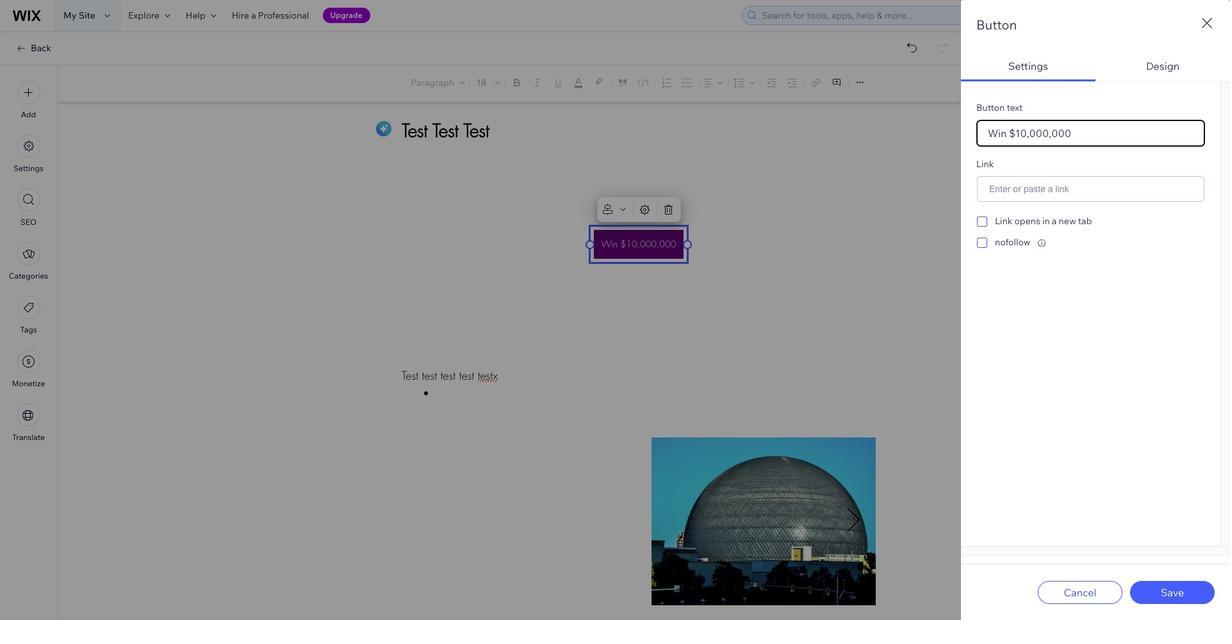 Task type: vqa. For each thing, say whether or not it's contained in the screenshot.
Brand
no



Task type: describe. For each thing, give the bounding box(es) containing it.
back button
[[15, 42, 51, 54]]

save button
[[1131, 581, 1215, 604]]

my site
[[63, 10, 95, 21]]

settings tab panel
[[961, 81, 1231, 556]]

categories button
[[9, 242, 48, 281]]

upgrade button
[[323, 8, 370, 23]]

translate button
[[12, 404, 45, 442]]

nofollow
[[995, 237, 1031, 248]]

test test test test testx
[[402, 369, 498, 383]]

hire a professional
[[232, 10, 309, 21]]

tags button
[[17, 296, 40, 335]]

site
[[79, 10, 95, 21]]

design
[[1147, 60, 1180, 72]]

Search for tools, apps, help & more... field
[[758, 6, 1054, 24]]

link for link opens in a new tab
[[995, 215, 1013, 227]]

link opens in a new tab
[[995, 215, 1093, 227]]

0 horizontal spatial settings button
[[14, 135, 44, 173]]

text
[[1007, 102, 1023, 113]]

cancel
[[1064, 586, 1097, 599]]

a inside "link"
[[251, 10, 256, 21]]

seo button
[[17, 188, 40, 227]]

paragraph button
[[408, 74, 467, 92]]

add
[[21, 110, 36, 119]]

$10,000,000
[[621, 238, 676, 250]]

seo
[[20, 217, 37, 227]]

win $10,000,000 button
[[594, 230, 684, 259]]

add button
[[17, 81, 40, 119]]

button for button text
[[977, 102, 1005, 113]]

notes button
[[1154, 75, 1206, 92]]

new
[[1059, 215, 1077, 227]]

hire
[[232, 10, 249, 21]]

2 test from the left
[[441, 369, 456, 383]]

translate
[[12, 433, 45, 442]]

hire a professional link
[[224, 0, 317, 31]]

notes
[[1177, 78, 1202, 89]]

tags
[[20, 325, 37, 335]]

my
[[63, 10, 77, 21]]

design button
[[1096, 49, 1231, 81]]

button for button
[[977, 17, 1017, 33]]

back
[[31, 42, 51, 54]]

professional
[[258, 10, 309, 21]]



Task type: locate. For each thing, give the bounding box(es) containing it.
a
[[251, 10, 256, 21], [1052, 215, 1057, 227]]

1 vertical spatial button
[[977, 102, 1005, 113]]

0 vertical spatial a
[[251, 10, 256, 21]]

1 button from the top
[[977, 17, 1017, 33]]

settings button up text
[[961, 49, 1096, 81]]

menu
[[0, 73, 57, 450]]

cancel button
[[1038, 581, 1123, 604]]

0 vertical spatial settings button
[[961, 49, 1096, 81]]

link
[[977, 158, 994, 170], [995, 215, 1013, 227]]

form
[[977, 176, 1205, 261]]

1 horizontal spatial a
[[1052, 215, 1057, 227]]

test
[[402, 369, 419, 383]]

1 horizontal spatial settings button
[[961, 49, 1096, 81]]

1 horizontal spatial link
[[995, 215, 1013, 227]]

settings inside button
[[1009, 60, 1049, 72]]

0 horizontal spatial a
[[251, 10, 256, 21]]

Enter or paste a link url field
[[977, 176, 1205, 202]]

1 vertical spatial link
[[995, 215, 1013, 227]]

3 test from the left
[[459, 369, 474, 383]]

1 horizontal spatial settings
[[1009, 60, 1049, 72]]

tab
[[1079, 215, 1093, 227]]

1 horizontal spatial test
[[441, 369, 456, 383]]

link for link
[[977, 158, 994, 170]]

link inside form
[[995, 215, 1013, 227]]

button inside settings tab panel
[[977, 102, 1005, 113]]

save
[[1161, 586, 1185, 599]]

tab list containing settings
[[961, 49, 1231, 556]]

settings button
[[961, 49, 1096, 81], [14, 135, 44, 173]]

1 vertical spatial a
[[1052, 215, 1057, 227]]

0 vertical spatial link
[[977, 158, 994, 170]]

test
[[422, 369, 437, 383], [441, 369, 456, 383], [459, 369, 474, 383]]

settings button down add
[[14, 135, 44, 173]]

1 vertical spatial settings button
[[14, 135, 44, 173]]

link up "nofollow"
[[995, 215, 1013, 227]]

monetize
[[12, 379, 45, 388]]

in
[[1043, 215, 1050, 227]]

settings
[[1009, 60, 1049, 72], [14, 163, 44, 173]]

e.g., Click here text field
[[977, 120, 1206, 147]]

a inside settings tab panel
[[1052, 215, 1057, 227]]

win
[[602, 238, 618, 250]]

settings up text
[[1009, 60, 1049, 72]]

paragraph
[[411, 77, 454, 88]]

testx
[[478, 369, 498, 383]]

monetize button
[[12, 350, 45, 388]]

0 vertical spatial settings
[[1009, 60, 1049, 72]]

button text
[[977, 102, 1023, 113]]

Add a Catchy Title text field
[[402, 119, 862, 142]]

win $10,000,000
[[602, 238, 676, 250]]

2 button from the top
[[977, 102, 1005, 113]]

1 test from the left
[[422, 369, 437, 383]]

link down button text
[[977, 158, 994, 170]]

explore
[[128, 10, 160, 21]]

tab list
[[961, 49, 1231, 556]]

a right "in"
[[1052, 215, 1057, 227]]

0 horizontal spatial link
[[977, 158, 994, 170]]

help button
[[178, 0, 224, 31]]

a right hire
[[251, 10, 256, 21]]

categories
[[9, 271, 48, 281]]

0 vertical spatial button
[[977, 17, 1017, 33]]

0 horizontal spatial test
[[422, 369, 437, 383]]

button
[[977, 17, 1017, 33], [977, 102, 1005, 113]]

2 horizontal spatial test
[[459, 369, 474, 383]]

form inside settings tab panel
[[977, 176, 1205, 261]]

menu containing add
[[0, 73, 57, 450]]

1 vertical spatial settings
[[14, 163, 44, 173]]

help
[[186, 10, 206, 21]]

0 horizontal spatial settings
[[14, 163, 44, 173]]

opens
[[1015, 215, 1041, 227]]

settings up seo button
[[14, 163, 44, 173]]

upgrade
[[330, 10, 363, 20]]

form containing link opens in a new tab
[[977, 176, 1205, 261]]



